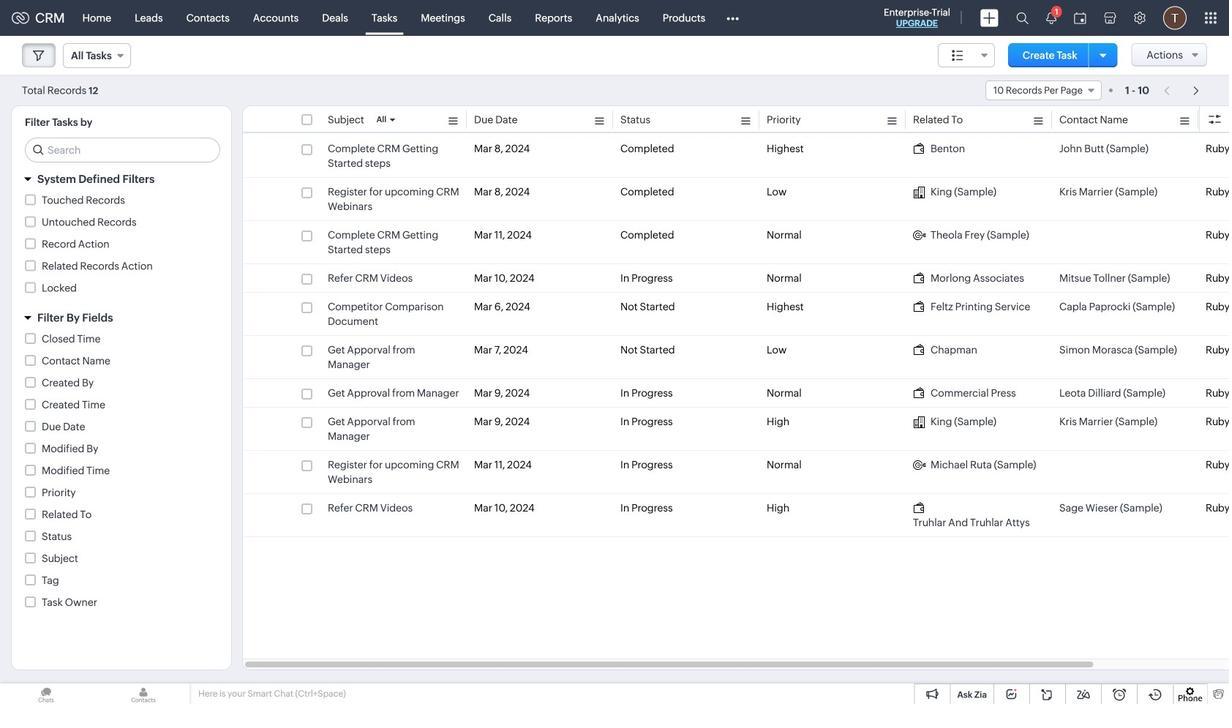 Task type: locate. For each thing, give the bounding box(es) containing it.
size image
[[952, 49, 964, 62]]

Other Modules field
[[718, 6, 749, 30]]

row group
[[243, 135, 1230, 537]]

calendar image
[[1075, 12, 1087, 24]]

chats image
[[0, 684, 92, 704]]

profile image
[[1164, 6, 1187, 30]]

None field
[[63, 43, 131, 68], [939, 43, 996, 67], [986, 81, 1103, 100], [63, 43, 131, 68], [986, 81, 1103, 100]]

create menu image
[[981, 9, 999, 27]]

none field size
[[939, 43, 996, 67]]

contacts image
[[97, 684, 190, 704]]

signals element
[[1038, 0, 1066, 36]]



Task type: vqa. For each thing, say whether or not it's contained in the screenshot.
"list"
no



Task type: describe. For each thing, give the bounding box(es) containing it.
profile element
[[1155, 0, 1196, 36]]

search element
[[1008, 0, 1038, 36]]

create menu element
[[972, 0, 1008, 36]]

Search text field
[[26, 138, 220, 162]]

search image
[[1017, 12, 1029, 24]]

logo image
[[12, 12, 29, 24]]



